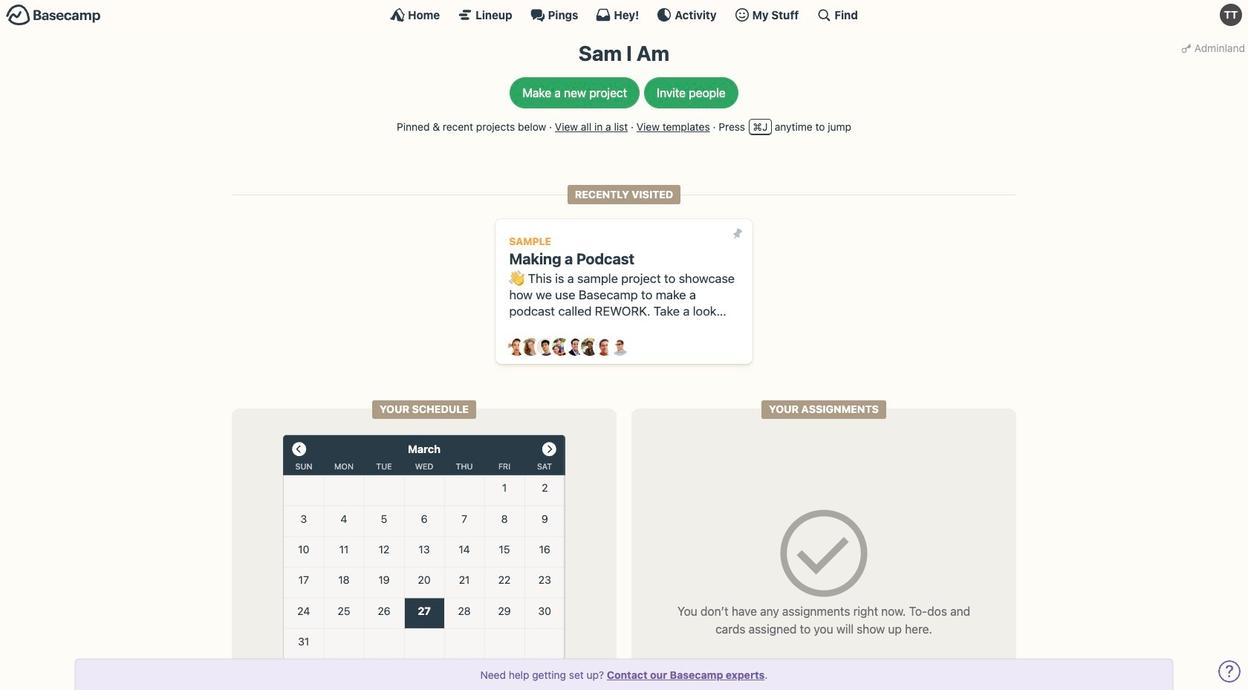 Task type: vqa. For each thing, say whether or not it's contained in the screenshot.
Victor Cooper icon
yes



Task type: locate. For each thing, give the bounding box(es) containing it.
jared davis image
[[538, 338, 555, 356]]

terry turtle image
[[1220, 4, 1243, 26]]

nicole katz image
[[582, 338, 599, 356]]

jennifer young image
[[552, 338, 570, 356]]

victor cooper image
[[611, 338, 629, 356]]



Task type: describe. For each thing, give the bounding box(es) containing it.
cheryl walters image
[[523, 338, 541, 356]]

switch accounts image
[[6, 4, 101, 27]]

main element
[[0, 0, 1249, 29]]

josh fiske image
[[567, 338, 585, 356]]

steve marsh image
[[596, 338, 614, 356]]

annie bryan image
[[508, 338, 526, 356]]

keyboard shortcut: ⌘ + / image
[[817, 7, 832, 22]]



